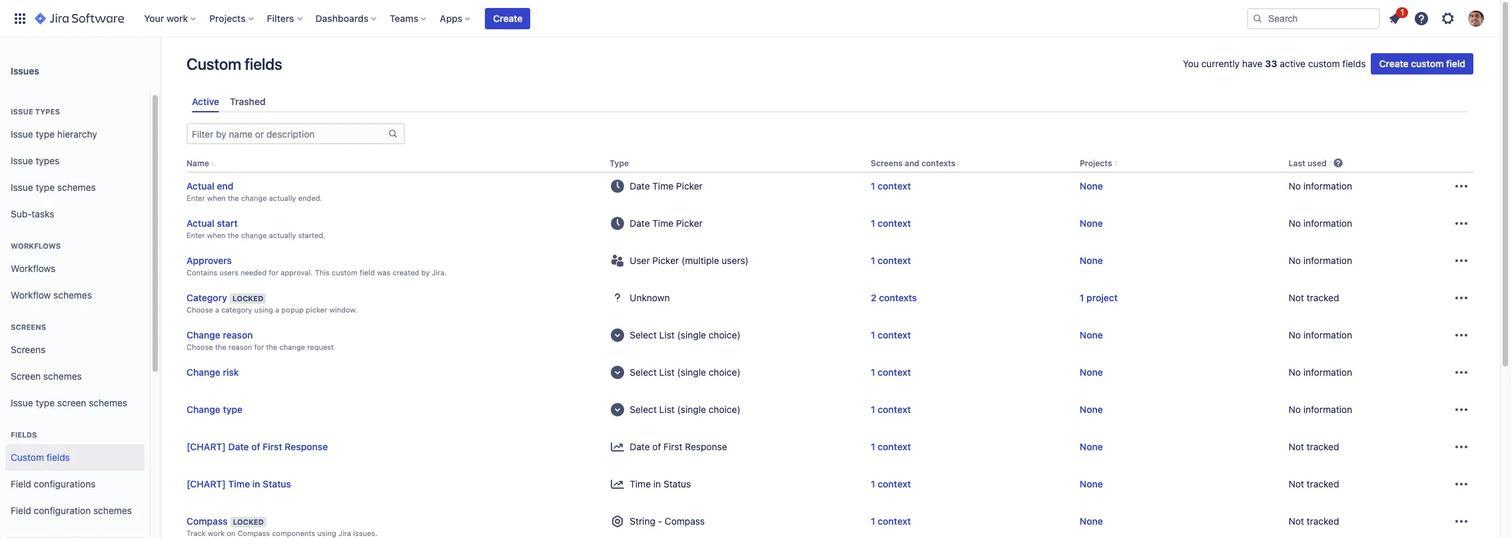 Task type: describe. For each thing, give the bounding box(es) containing it.
more image for fourth none button from the bottom
[[1454, 403, 1470, 419]]

-
[[658, 517, 662, 528]]

schemes inside "link"
[[43, 371, 82, 382]]

project
[[1087, 293, 1118, 304]]

0 vertical spatial reason
[[223, 330, 253, 341]]

8 none button from the top
[[1080, 479, 1103, 492]]

work inside compass locked track work on compass components using jira issues.
[[208, 530, 225, 539]]

field configuration schemes
[[11, 505, 132, 517]]

time inside button
[[228, 479, 250, 491]]

6 no from the top
[[1289, 405, 1301, 416]]

[chart] time in status
[[187, 479, 291, 491]]

1 for first none button from the bottom of the page
[[871, 517, 875, 528]]

1 list from the top
[[659, 330, 675, 341]]

string
[[630, 517, 656, 528]]

issue for issue type screen schemes
[[11, 397, 33, 409]]

sub-tasks
[[11, 208, 54, 220]]

more image for sixth none button from the bottom
[[1454, 328, 1470, 344]]

9 none button from the top
[[1080, 516, 1103, 529]]

primary element
[[8, 0, 1247, 37]]

custom inside approvers contains users needed for approval. this custom field was created by jira.
[[332, 269, 358, 277]]

list for change risk
[[659, 367, 675, 379]]

search image
[[1253, 13, 1263, 24]]

popup
[[282, 306, 304, 315]]

tasks
[[32, 208, 54, 220]]

actual for actual start
[[187, 218, 214, 229]]

1 context for second none button from the top of the page
[[871, 218, 911, 229]]

string - compass
[[630, 517, 705, 528]]

not for status
[[1289, 479, 1304, 491]]

1 context button for first none button
[[871, 180, 911, 193]]

2 contexts
[[871, 293, 917, 304]]

create button
[[485, 8, 531, 29]]

1 context button for fourth none button from the bottom
[[871, 404, 911, 417]]

appswitcher icon image
[[12, 10, 28, 26]]

date for first none button
[[630, 181, 650, 192]]

more image for second none button from the bottom of the page
[[1454, 477, 1470, 493]]

5 none button from the top
[[1080, 367, 1103, 380]]

date time picker for start
[[630, 218, 703, 229]]

1 for first none button
[[871, 181, 875, 192]]

select for type
[[630, 405, 657, 416]]

1 context button for sixth none button from the bottom
[[871, 329, 911, 343]]

workflow schemes link
[[5, 282, 145, 309]]

choose for change
[[187, 343, 213, 352]]

jira.
[[432, 269, 447, 277]]

change type
[[187, 405, 243, 416]]

jira
[[338, 530, 351, 539]]

was
[[377, 269, 391, 277]]

list for change type
[[659, 405, 675, 416]]

start
[[217, 218, 238, 229]]

(multiple
[[682, 255, 719, 267]]

screen schemes
[[11, 371, 82, 382]]

change type button
[[187, 404, 243, 417]]

your
[[144, 12, 164, 24]]

create for create custom field
[[1379, 58, 1409, 69]]

workflows group
[[5, 228, 145, 313]]

dashboards button
[[312, 8, 382, 29]]

the inside 'actual start enter when the change actually started.'
[[228, 231, 239, 240]]

select for risk
[[630, 367, 657, 379]]

issue type schemes link
[[5, 175, 145, 201]]

schemes inside workflows group
[[53, 290, 92, 301]]

0 horizontal spatial compass
[[187, 517, 228, 528]]

date of first response
[[630, 442, 727, 453]]

last
[[1289, 159, 1306, 169]]

2 in from the left
[[653, 479, 661, 491]]

change for start
[[241, 231, 267, 240]]

time in status
[[630, 479, 691, 491]]

date for second none button from the top of the page
[[630, 218, 650, 229]]

[chart] time in status button
[[187, 479, 291, 492]]

0 vertical spatial custom fields
[[187, 55, 282, 73]]

users)
[[722, 255, 749, 267]]

type for screen
[[36, 397, 55, 409]]

filters
[[267, 12, 294, 24]]

change inside change reason choose the reason for the change request
[[280, 343, 305, 352]]

1 horizontal spatial compass
[[238, 530, 270, 539]]

screen
[[11, 371, 41, 382]]

5 information from the top
[[1304, 367, 1353, 379]]

1 inside button
[[1080, 293, 1084, 304]]

1 vertical spatial reason
[[229, 343, 252, 352]]

more image for 3rd none button from the bottom
[[1454, 440, 1470, 456]]

1 for 3rd none button from the bottom
[[871, 442, 875, 453]]

1 horizontal spatial fields
[[245, 55, 282, 73]]

field for field configurations
[[11, 479, 31, 490]]

context for 1 context button associated with first none button from the bottom of the page
[[878, 517, 911, 528]]

approvers contains users needed for approval. this custom field was created by jira.
[[187, 255, 447, 277]]

5 no information from the top
[[1289, 367, 1353, 379]]

2 contexts button
[[871, 292, 917, 305]]

screens and contexts
[[871, 159, 956, 169]]

needed
[[241, 269, 267, 277]]

first inside button
[[263, 442, 282, 453]]

in inside button
[[252, 479, 260, 491]]

used
[[1308, 159, 1327, 169]]

enter for actual end
[[187, 194, 205, 203]]

approvers button
[[187, 255, 232, 268]]

tracked for first
[[1307, 442, 1339, 453]]

information for change reason
[[1304, 330, 1353, 341]]

configuration
[[34, 505, 91, 517]]

1 (single from the top
[[677, 330, 706, 341]]

schemes inside issue types group
[[57, 182, 96, 193]]

request
[[307, 343, 334, 352]]

actual start button
[[187, 217, 238, 231]]

1 project button
[[1080, 292, 1118, 305]]

this
[[315, 269, 330, 277]]

2 of from the left
[[652, 442, 661, 453]]

issue type screen schemes
[[11, 397, 127, 409]]

category
[[187, 293, 227, 304]]

2 status from the left
[[664, 479, 691, 491]]

unknown
[[630, 293, 670, 304]]

screens link
[[5, 337, 145, 364]]

33
[[1265, 58, 1278, 69]]

1 context button for third none button from the top of the page
[[871, 255, 911, 268]]

actual for actual end
[[187, 181, 214, 192]]

actual end enter when the change actually ended.
[[187, 181, 322, 203]]

date for 3rd none button from the bottom
[[630, 442, 650, 453]]

1 none button from the top
[[1080, 180, 1103, 193]]

started.
[[298, 231, 325, 240]]

on
[[227, 530, 235, 539]]

field configurations link
[[5, 472, 145, 498]]

tracked for compass
[[1307, 517, 1339, 528]]

2 none button from the top
[[1080, 217, 1103, 231]]

choice) for change risk
[[709, 367, 741, 379]]

your profile and settings image
[[1468, 10, 1484, 26]]

context for 3rd none button from the bottom 1 context button
[[878, 442, 911, 453]]

user
[[630, 255, 650, 267]]

1 choice) from the top
[[709, 330, 741, 341]]

last used button
[[1289, 158, 1344, 169]]

1 not tracked from the top
[[1289, 293, 1339, 304]]

context for 1 context button associated with fourth none button from the bottom
[[878, 405, 911, 416]]

for inside change reason choose the reason for the change request
[[254, 343, 264, 352]]

[chart] for [chart] date of first response
[[187, 442, 226, 453]]

response inside button
[[285, 442, 328, 453]]

choose for category
[[187, 306, 213, 315]]

picker
[[306, 306, 327, 315]]

track
[[187, 530, 206, 539]]

[chart] for [chart] time in status
[[187, 479, 226, 491]]

5 no from the top
[[1289, 367, 1301, 379]]

0 vertical spatial contexts
[[922, 159, 956, 169]]

1 context button for second none button from the bottom of the page
[[871, 479, 911, 492]]

1 for second none button from the bottom of the page
[[871, 479, 875, 491]]

workflow
[[11, 290, 51, 301]]

workflow schemes
[[11, 290, 92, 301]]

no for approvers
[[1289, 255, 1301, 267]]

compass locked track work on compass components using jira issues.
[[187, 517, 377, 539]]

screen schemes link
[[5, 364, 145, 390]]

fields
[[11, 431, 37, 440]]

risk
[[223, 367, 239, 379]]

more image for 5th none button from the bottom of the page
[[1454, 365, 1470, 381]]

2 response from the left
[[685, 442, 727, 453]]

enter for actual start
[[187, 231, 205, 240]]

1 context button for second none button from the top of the page
[[871, 217, 911, 231]]

type for schemes
[[36, 182, 55, 193]]

category button
[[187, 292, 227, 305]]

1 select from the top
[[630, 330, 657, 341]]

custom inside fields group
[[11, 452, 44, 463]]

issue types
[[11, 155, 59, 166]]

date inside button
[[228, 442, 249, 453]]

tab list containing active
[[187, 91, 1474, 113]]

created
[[393, 269, 419, 277]]

ended.
[[298, 194, 322, 203]]

end
[[217, 181, 234, 192]]

projects for projects button
[[1080, 159, 1112, 169]]

not tracked for first
[[1289, 442, 1339, 453]]

1 context button for first none button from the bottom of the page
[[871, 516, 911, 529]]

apps button
[[436, 8, 476, 29]]

type for hierarchy
[[36, 128, 55, 140]]

1 context for first none button from the bottom of the page
[[871, 517, 911, 528]]

1 a from the left
[[215, 306, 219, 315]]

sidebar navigation image
[[145, 53, 175, 80]]

none for first none button
[[1080, 181, 1103, 192]]

issue types
[[11, 107, 60, 116]]

(single for change type
[[677, 405, 706, 416]]

3 none button from the top
[[1080, 255, 1103, 268]]

none for third none button from the top of the page
[[1080, 255, 1103, 267]]

locked for compass
[[233, 519, 264, 527]]

more image for actual start
[[1454, 216, 1470, 232]]

for inside approvers contains users needed for approval. this custom field was created by jira.
[[269, 269, 279, 277]]

2 a from the left
[[275, 306, 279, 315]]

1 context for third none button from the top of the page
[[871, 255, 911, 267]]

3 more image from the top
[[1454, 291, 1470, 307]]

1 context for first none button
[[871, 181, 911, 192]]

issue type hierarchy
[[11, 128, 97, 140]]

1 not from the top
[[1289, 293, 1304, 304]]

1 context for second none button from the bottom of the page
[[871, 479, 911, 491]]

when for end
[[207, 194, 226, 203]]

screens for screens group
[[11, 323, 46, 332]]

settings image
[[1440, 10, 1456, 26]]

2 first from the left
[[664, 442, 683, 453]]

types
[[35, 107, 60, 116]]

screens for screens link
[[11, 344, 46, 356]]

actual end button
[[187, 180, 234, 193]]



Task type: locate. For each thing, give the bounding box(es) containing it.
0 vertical spatial (single
[[677, 330, 706, 341]]

have
[[1243, 58, 1263, 69]]

response
[[285, 442, 328, 453], [685, 442, 727, 453]]

compass right -
[[665, 517, 705, 528]]

1 vertical spatial enter
[[187, 231, 205, 240]]

0 horizontal spatial contexts
[[879, 293, 917, 304]]

change up needed
[[241, 231, 267, 240]]

teams button
[[386, 8, 432, 29]]

actually inside the actual end enter when the change actually ended.
[[269, 194, 296, 203]]

6 1 context from the top
[[871, 405, 911, 416]]

4 more image from the top
[[1454, 403, 1470, 419]]

schemes inside fields group
[[93, 505, 132, 517]]

1 vertical spatial (single
[[677, 367, 706, 379]]

projects button
[[1080, 159, 1112, 169]]

0 vertical spatial screens
[[871, 159, 903, 169]]

create right apps popup button at the top left
[[493, 12, 523, 24]]

actually for actual start
[[269, 231, 296, 240]]

your work
[[144, 12, 188, 24]]

fields group
[[5, 417, 145, 529]]

enter
[[187, 194, 205, 203], [187, 231, 205, 240]]

type down types
[[36, 128, 55, 140]]

2 field from the top
[[11, 505, 31, 517]]

2 actual from the top
[[187, 218, 214, 229]]

1 choose from the top
[[187, 306, 213, 315]]

2 1 context from the top
[[871, 218, 911, 229]]

change reason choose the reason for the change request
[[187, 330, 334, 352]]

date time picker
[[630, 181, 703, 192], [630, 218, 703, 229]]

(single for change risk
[[677, 367, 706, 379]]

reason down category
[[223, 330, 253, 341]]

issue for issue type schemes
[[11, 182, 33, 193]]

change up 'actual start enter when the change actually started.'
[[241, 194, 267, 203]]

1 vertical spatial choose
[[187, 343, 213, 352]]

0 horizontal spatial a
[[215, 306, 219, 315]]

context for sixth none button from the bottom's 1 context button
[[878, 330, 911, 341]]

7 context from the top
[[878, 442, 911, 453]]

7 none from the top
[[1080, 442, 1103, 453]]

1 context for 3rd none button from the bottom
[[871, 442, 911, 453]]

currently
[[1202, 58, 1240, 69]]

using right category
[[254, 306, 273, 315]]

locked up on
[[233, 519, 264, 527]]

tracked for status
[[1307, 479, 1339, 491]]

3 issue from the top
[[11, 155, 33, 166]]

1 vertical spatial actual
[[187, 218, 214, 229]]

1 horizontal spatial create
[[1379, 58, 1409, 69]]

contexts right and
[[922, 159, 956, 169]]

field
[[1446, 58, 1466, 69], [360, 269, 375, 277]]

screens left and
[[871, 159, 903, 169]]

locked inside compass locked track work on compass components using jira issues.
[[233, 519, 264, 527]]

2
[[871, 293, 877, 304]]

1 vertical spatial more image
[[1454, 216, 1470, 232]]

a down the category button
[[215, 306, 219, 315]]

field inside approvers contains users needed for approval. this custom field was created by jira.
[[360, 269, 375, 277]]

0 vertical spatial field
[[11, 479, 31, 490]]

dashboards
[[316, 12, 369, 24]]

8 1 context from the top
[[871, 479, 911, 491]]

[chart] inside button
[[187, 442, 226, 453]]

change down the category button
[[187, 330, 220, 341]]

1 context from the top
[[878, 181, 911, 192]]

schemes up issue features group
[[93, 505, 132, 517]]

fields up field configurations
[[46, 452, 70, 463]]

change left request
[[280, 343, 305, 352]]

screens up screen
[[11, 344, 46, 356]]

context for 1 context button for 5th none button from the bottom of the page
[[878, 367, 911, 379]]

1 vertical spatial [chart]
[[187, 479, 226, 491]]

4 tracked from the top
[[1307, 517, 1339, 528]]

choose inside change reason choose the reason for the change request
[[187, 343, 213, 352]]

2 none from the top
[[1080, 218, 1103, 229]]

1 horizontal spatial response
[[685, 442, 727, 453]]

[chart] date of first response
[[187, 442, 328, 453]]

custom fields down fields
[[11, 452, 70, 463]]

actually
[[269, 194, 296, 203], [269, 231, 296, 240]]

custom down help image
[[1411, 58, 1444, 69]]

actually for actual end
[[269, 194, 296, 203]]

workflows link
[[5, 256, 145, 282]]

schemes down issue types link on the left top of the page
[[57, 182, 96, 193]]

9 1 context from the top
[[871, 517, 911, 528]]

2 horizontal spatial custom
[[1411, 58, 1444, 69]]

when inside the actual end enter when the change actually ended.
[[207, 194, 226, 203]]

4 no information from the top
[[1289, 330, 1353, 341]]

field inside button
[[1446, 58, 1466, 69]]

schemes right "screen"
[[89, 397, 127, 409]]

change for change reason choose the reason for the change request
[[187, 330, 220, 341]]

issue features group
[[5, 525, 145, 539]]

status down date of first response
[[664, 479, 691, 491]]

2 choose from the top
[[187, 343, 213, 352]]

choice) for change type
[[709, 405, 741, 416]]

custom fields inside custom fields link
[[11, 452, 70, 463]]

compass up track
[[187, 517, 228, 528]]

1 inside banner
[[1401, 7, 1404, 17]]

active
[[1280, 58, 1306, 69]]

6 no information from the top
[[1289, 405, 1353, 416]]

1 context button for 5th none button from the bottom of the page
[[871, 367, 911, 380]]

create inside primary element
[[493, 12, 523, 24]]

3 (single from the top
[[677, 405, 706, 416]]

1 vertical spatial select
[[630, 367, 657, 379]]

1 first from the left
[[263, 442, 282, 453]]

change
[[187, 330, 220, 341], [187, 367, 220, 379], [187, 405, 220, 416]]

Search field
[[1247, 8, 1380, 29]]

6 none from the top
[[1080, 405, 1103, 416]]

more image
[[1454, 179, 1470, 195], [1454, 216, 1470, 232], [1454, 291, 1470, 307]]

custom right active at top
[[1308, 58, 1340, 69]]

workflows down sub-tasks
[[11, 242, 61, 251]]

issue types group
[[5, 93, 145, 232]]

issue type hierarchy link
[[5, 121, 145, 148]]

the inside the actual end enter when the change actually ended.
[[228, 194, 239, 203]]

1 for second none button from the top of the page
[[871, 218, 875, 229]]

9 none from the top
[[1080, 517, 1103, 528]]

of
[[251, 442, 260, 453], [652, 442, 661, 453]]

locked up category
[[233, 295, 263, 303]]

custom inside button
[[1411, 58, 1444, 69]]

2 vertical spatial change
[[280, 343, 305, 352]]

tab list
[[187, 91, 1474, 113]]

0 horizontal spatial response
[[285, 442, 328, 453]]

create custom field
[[1379, 58, 1466, 69]]

no for change reason
[[1289, 330, 1301, 341]]

name button
[[187, 159, 209, 169]]

4 not tracked from the top
[[1289, 517, 1339, 528]]

1 vertical spatial using
[[317, 530, 336, 539]]

approvers
[[187, 255, 232, 267]]

0 vertical spatial list
[[659, 330, 675, 341]]

type down the risk
[[223, 405, 243, 416]]

1 context for 5th none button from the bottom of the page
[[871, 367, 911, 379]]

1 for 5th none button from the bottom of the page
[[871, 367, 875, 379]]

issue types link
[[5, 148, 145, 175]]

0 horizontal spatial custom fields
[[11, 452, 70, 463]]

1 none from the top
[[1080, 181, 1103, 192]]

0 vertical spatial for
[[269, 269, 279, 277]]

1 horizontal spatial projects
[[1080, 159, 1112, 169]]

1 vertical spatial change
[[241, 231, 267, 240]]

1 context for fourth none button from the bottom
[[871, 405, 911, 416]]

approval.
[[281, 269, 313, 277]]

in up -
[[653, 479, 661, 491]]

0 vertical spatial date time picker
[[630, 181, 703, 192]]

more image for third none button from the top of the page
[[1454, 253, 1470, 269]]

none for second none button from the top of the page
[[1080, 218, 1103, 229]]

select list (single choice) for change type
[[630, 405, 741, 416]]

0 horizontal spatial field
[[360, 269, 375, 277]]

0 vertical spatial picker
[[676, 181, 703, 192]]

7 more image from the top
[[1454, 515, 1470, 531]]

no information for actual end
[[1289, 181, 1353, 192]]

1 more image from the top
[[1454, 179, 1470, 195]]

locked inside category locked choose a category using a popup picker window.
[[233, 295, 263, 303]]

actual
[[187, 181, 214, 192], [187, 218, 214, 229]]

the most recent date this field was edited on any issue image
[[1333, 158, 1344, 169]]

workflows
[[11, 242, 61, 251], [11, 263, 55, 274]]

a left popup
[[275, 306, 279, 315]]

when inside 'actual start enter when the change actually started.'
[[207, 231, 226, 240]]

in down [chart] date of first response button at the left bottom of page
[[252, 479, 260, 491]]

3 no from the top
[[1289, 255, 1301, 267]]

2 enter from the top
[[187, 231, 205, 240]]

[chart] up compass button
[[187, 479, 226, 491]]

2 vertical spatial change
[[187, 405, 220, 416]]

0 horizontal spatial custom
[[11, 452, 44, 463]]

picker for actual end
[[676, 181, 703, 192]]

6 more image from the top
[[1454, 477, 1470, 493]]

date
[[630, 181, 650, 192], [630, 218, 650, 229], [228, 442, 249, 453], [630, 442, 650, 453]]

choose inside category locked choose a category using a popup picker window.
[[187, 306, 213, 315]]

actual down name button
[[187, 181, 214, 192]]

change for change risk
[[187, 367, 220, 379]]

type left "screen"
[[36, 397, 55, 409]]

choose down change reason 'button'
[[187, 343, 213, 352]]

work right the your
[[167, 12, 188, 24]]

2 vertical spatial choice)
[[709, 405, 741, 416]]

change inside change reason choose the reason for the change request
[[187, 330, 220, 341]]

1 in from the left
[[252, 479, 260, 491]]

choose down the category button
[[187, 306, 213, 315]]

trashed
[[230, 96, 266, 107]]

0 vertical spatial create
[[493, 12, 523, 24]]

user picker (multiple users)
[[630, 255, 749, 267]]

contains
[[187, 269, 217, 277]]

1 horizontal spatial a
[[275, 306, 279, 315]]

work inside dropdown button
[[167, 12, 188, 24]]

1 project
[[1080, 293, 1118, 304]]

configurations
[[34, 479, 96, 490]]

change reason button
[[187, 329, 253, 343]]

context for second none button from the bottom of the page's 1 context button
[[878, 479, 911, 491]]

1 response from the left
[[285, 442, 328, 453]]

2 issue from the top
[[11, 128, 33, 140]]

7 1 context button from the top
[[871, 441, 911, 455]]

issue for issue types
[[11, 155, 33, 166]]

not tracked for compass
[[1289, 517, 1339, 528]]

using inside category locked choose a category using a popup picker window.
[[254, 306, 273, 315]]

filters button
[[263, 8, 308, 29]]

enter down actual end button
[[187, 194, 205, 203]]

change inside 'actual start enter when the change actually started.'
[[241, 231, 267, 240]]

type
[[610, 159, 629, 169]]

none for first none button from the bottom of the page
[[1080, 517, 1103, 528]]

1 horizontal spatial field
[[1446, 58, 1466, 69]]

change left the risk
[[187, 367, 220, 379]]

0 horizontal spatial of
[[251, 442, 260, 453]]

issue
[[11, 107, 33, 116], [11, 128, 33, 140], [11, 155, 33, 166], [11, 182, 33, 193], [11, 397, 33, 409]]

actually inside 'actual start enter when the change actually started.'
[[269, 231, 296, 240]]

custom down fields
[[11, 452, 44, 463]]

0 horizontal spatial fields
[[46, 452, 70, 463]]

reason
[[223, 330, 253, 341], [229, 343, 252, 352]]

0 vertical spatial change
[[241, 194, 267, 203]]

2 1 context button from the top
[[871, 217, 911, 231]]

and
[[905, 159, 920, 169]]

1 workflows from the top
[[11, 242, 61, 251]]

3 list from the top
[[659, 405, 675, 416]]

1 select list (single choice) from the top
[[630, 330, 741, 341]]

help image
[[1414, 10, 1430, 26]]

first up [chart] time in status at the left
[[263, 442, 282, 453]]

using left jira
[[317, 530, 336, 539]]

3 choice) from the top
[[709, 405, 741, 416]]

jira software image
[[35, 10, 124, 26], [35, 10, 124, 26]]

more image
[[1454, 253, 1470, 269], [1454, 328, 1470, 344], [1454, 365, 1470, 381], [1454, 403, 1470, 419], [1454, 440, 1470, 456], [1454, 477, 1470, 493], [1454, 515, 1470, 531]]

1 vertical spatial locked
[[233, 519, 264, 527]]

7 1 context from the top
[[871, 442, 911, 453]]

first
[[263, 442, 282, 453], [664, 442, 683, 453]]

components
[[272, 530, 315, 539]]

last used
[[1289, 159, 1327, 169]]

3 more image from the top
[[1454, 365, 1470, 381]]

1 horizontal spatial work
[[208, 530, 225, 539]]

0 vertical spatial enter
[[187, 194, 205, 203]]

issue for issue type hierarchy
[[11, 128, 33, 140]]

no information for actual start
[[1289, 218, 1353, 229]]

first up time in status
[[664, 442, 683, 453]]

[chart] down change type button
[[187, 442, 226, 453]]

actually left ended.
[[269, 194, 296, 203]]

screen
[[57, 397, 86, 409]]

no for actual start
[[1289, 218, 1301, 229]]

active
[[192, 96, 219, 107]]

sub-tasks link
[[5, 201, 145, 228]]

2 context from the top
[[878, 218, 911, 229]]

2 no information from the top
[[1289, 218, 1353, 229]]

picker for actual start
[[676, 218, 703, 229]]

1 date time picker from the top
[[630, 181, 703, 192]]

1 vertical spatial choice)
[[709, 367, 741, 379]]

1 for fourth none button from the bottom
[[871, 405, 875, 416]]

when down actual start button
[[207, 231, 226, 240]]

1 tracked from the top
[[1307, 293, 1339, 304]]

fields down search field
[[1343, 58, 1366, 69]]

5 1 context button from the top
[[871, 367, 911, 380]]

1 context for sixth none button from the bottom
[[871, 330, 911, 341]]

schemes down workflows link
[[53, 290, 92, 301]]

9 context from the top
[[878, 517, 911, 528]]

custom fields
[[187, 55, 282, 73], [11, 452, 70, 463]]

when for start
[[207, 231, 226, 240]]

more image for first none button from the bottom of the page
[[1454, 515, 1470, 531]]

projects
[[209, 12, 246, 24], [1080, 159, 1112, 169]]

2 [chart] from the top
[[187, 479, 226, 491]]

issue type schemes
[[11, 182, 96, 193]]

1 no information from the top
[[1289, 181, 1353, 192]]

contexts inside button
[[879, 293, 917, 304]]

0 horizontal spatial custom
[[332, 269, 358, 277]]

change down change risk button
[[187, 405, 220, 416]]

field left configurations
[[11, 479, 31, 490]]

field left was
[[360, 269, 375, 277]]

0 horizontal spatial for
[[254, 343, 264, 352]]

actually left started.
[[269, 231, 296, 240]]

1 vertical spatial for
[[254, 343, 264, 352]]

enter inside 'actual start enter when the change actually started.'
[[187, 231, 205, 240]]

you currently have 33 active custom fields
[[1183, 58, 1366, 69]]

date time picker for end
[[630, 181, 703, 192]]

1 of from the left
[[251, 442, 260, 453]]

the down change reason 'button'
[[215, 343, 226, 352]]

change inside the actual end enter when the change actually ended.
[[241, 194, 267, 203]]

of up [chart] time in status at the left
[[251, 442, 260, 453]]

1 horizontal spatial of
[[652, 442, 661, 453]]

hierarchy
[[57, 128, 97, 140]]

custom up active
[[187, 55, 241, 73]]

1 vertical spatial field
[[11, 505, 31, 517]]

2 select from the top
[[630, 367, 657, 379]]

custom
[[1308, 58, 1340, 69], [1411, 58, 1444, 69], [332, 269, 358, 277]]

0 horizontal spatial in
[[252, 479, 260, 491]]

1 vertical spatial when
[[207, 231, 226, 240]]

not for first
[[1289, 442, 1304, 453]]

actual inside the actual end enter when the change actually ended.
[[187, 181, 214, 192]]

6 1 context button from the top
[[871, 404, 911, 417]]

issue inside screens group
[[11, 397, 33, 409]]

1 context button for 3rd none button from the bottom
[[871, 441, 911, 455]]

3 not from the top
[[1289, 479, 1304, 491]]

none for 5th none button from the bottom of the page
[[1080, 367, 1103, 379]]

no information for change reason
[[1289, 330, 1353, 341]]

[chart] date of first response button
[[187, 441, 328, 455]]

type up tasks
[[36, 182, 55, 193]]

4 information from the top
[[1304, 330, 1353, 341]]

using
[[254, 306, 273, 315], [317, 530, 336, 539]]

1 vertical spatial picker
[[676, 218, 703, 229]]

the down end in the left of the page
[[228, 194, 239, 203]]

1 horizontal spatial using
[[317, 530, 336, 539]]

2 horizontal spatial fields
[[1343, 58, 1366, 69]]

0 vertical spatial custom
[[187, 55, 241, 73]]

0 horizontal spatial work
[[167, 12, 188, 24]]

compass button
[[187, 516, 228, 529]]

information for actual start
[[1304, 218, 1353, 229]]

actual inside 'actual start enter when the change actually started.'
[[187, 218, 214, 229]]

2 information from the top
[[1304, 218, 1353, 229]]

notifications image
[[1387, 10, 1403, 26]]

1 when from the top
[[207, 194, 226, 203]]

projects inside dropdown button
[[209, 12, 246, 24]]

for right needed
[[269, 269, 279, 277]]

your work button
[[140, 8, 201, 29]]

contexts right 2
[[879, 293, 917, 304]]

0 vertical spatial choice)
[[709, 330, 741, 341]]

2 change from the top
[[187, 367, 220, 379]]

fields inside group
[[46, 452, 70, 463]]

2 when from the top
[[207, 231, 226, 240]]

1 vertical spatial custom fields
[[11, 452, 70, 463]]

4 no from the top
[[1289, 330, 1301, 341]]

2 vertical spatial screens
[[11, 344, 46, 356]]

3 change from the top
[[187, 405, 220, 416]]

field left configuration on the left bottom of page
[[11, 505, 31, 517]]

custom fields link
[[5, 445, 145, 472]]

4 context from the top
[[878, 330, 911, 341]]

custom fields up trashed in the top of the page
[[187, 55, 282, 73]]

locked
[[233, 295, 263, 303], [233, 519, 264, 527]]

status inside button
[[263, 479, 291, 491]]

1 vertical spatial projects
[[1080, 159, 1112, 169]]

1 vertical spatial list
[[659, 367, 675, 379]]

the down category locked choose a category using a popup picker window.
[[266, 343, 277, 352]]

2 more image from the top
[[1454, 216, 1470, 232]]

1 horizontal spatial first
[[664, 442, 683, 453]]

projects button
[[205, 8, 259, 29]]

change for end
[[241, 194, 267, 203]]

0 vertical spatial locked
[[233, 295, 263, 303]]

1 vertical spatial custom
[[11, 452, 44, 463]]

3 select list (single choice) from the top
[[630, 405, 741, 416]]

Filter by name or description text field
[[188, 125, 388, 143]]

when down actual end button
[[207, 194, 226, 203]]

3 none from the top
[[1080, 255, 1103, 267]]

work left on
[[208, 530, 225, 539]]

3 information from the top
[[1304, 255, 1353, 267]]

actual left start
[[187, 218, 214, 229]]

5 1 context from the top
[[871, 367, 911, 379]]

reason down change reason 'button'
[[229, 343, 252, 352]]

3 tracked from the top
[[1307, 479, 1339, 491]]

7 none button from the top
[[1080, 441, 1103, 455]]

0 vertical spatial choose
[[187, 306, 213, 315]]

3 1 context button from the top
[[871, 255, 911, 268]]

change risk
[[187, 367, 239, 379]]

custom right the this
[[332, 269, 358, 277]]

2 vertical spatial more image
[[1454, 291, 1470, 307]]

6 none button from the top
[[1080, 404, 1103, 417]]

0 horizontal spatial status
[[263, 479, 291, 491]]

0 vertical spatial actual
[[187, 181, 214, 192]]

2 vertical spatial select
[[630, 405, 657, 416]]

1 vertical spatial field
[[360, 269, 375, 277]]

4 issue from the top
[[11, 182, 33, 193]]

5 issue from the top
[[11, 397, 33, 409]]

1 vertical spatial screens
[[11, 323, 46, 332]]

locked for category
[[233, 295, 263, 303]]

1 vertical spatial select list (single choice)
[[630, 367, 741, 379]]

2 horizontal spatial compass
[[665, 517, 705, 528]]

no information for approvers
[[1289, 255, 1353, 267]]

no for actual end
[[1289, 181, 1301, 192]]

0 vertical spatial select list (single choice)
[[630, 330, 741, 341]]

[chart] inside button
[[187, 479, 226, 491]]

screens down workflow
[[11, 323, 46, 332]]

0 vertical spatial [chart]
[[187, 442, 226, 453]]

1 vertical spatial change
[[187, 367, 220, 379]]

1 for third none button from the top of the page
[[871, 255, 875, 267]]

2 not from the top
[[1289, 442, 1304, 453]]

5 more image from the top
[[1454, 440, 1470, 456]]

3 1 context from the top
[[871, 255, 911, 267]]

1 1 context from the top
[[871, 181, 911, 192]]

context for third none button from the top of the page 1 context button
[[878, 255, 911, 267]]

none for fourth none button from the bottom
[[1080, 405, 1103, 416]]

not tracked for status
[[1289, 479, 1339, 491]]

projects for projects dropdown button
[[209, 12, 246, 24]]

context for 1 context button for first none button
[[878, 181, 911, 192]]

sub-
[[11, 208, 32, 220]]

of up time in status
[[652, 442, 661, 453]]

picker
[[676, 181, 703, 192], [676, 218, 703, 229], [653, 255, 679, 267]]

type inside button
[[223, 405, 243, 416]]

1 vertical spatial actually
[[269, 231, 296, 240]]

field down the settings image
[[1446, 58, 1466, 69]]

none for 3rd none button from the bottom
[[1080, 442, 1103, 453]]

1 status from the left
[[263, 479, 291, 491]]

choose
[[187, 306, 213, 315], [187, 343, 213, 352]]

fields up trashed in the top of the page
[[245, 55, 282, 73]]

1 vertical spatial contexts
[[879, 293, 917, 304]]

1 horizontal spatial contexts
[[922, 159, 956, 169]]

2 vertical spatial picker
[[653, 255, 679, 267]]

0 vertical spatial projects
[[209, 12, 246, 24]]

banner containing your work
[[0, 0, 1500, 37]]

schemes up issue type screen schemes
[[43, 371, 82, 382]]

field for field configuration schemes
[[11, 505, 31, 517]]

enter inside the actual end enter when the change actually ended.
[[187, 194, 205, 203]]

using inside compass locked track work on compass components using jira issues.
[[317, 530, 336, 539]]

1 vertical spatial workflows
[[11, 263, 55, 274]]

none for second none button from the bottom of the page
[[1080, 479, 1103, 491]]

0 vertical spatial change
[[187, 330, 220, 341]]

screens group
[[5, 309, 145, 421]]

4 none button from the top
[[1080, 329, 1103, 343]]

compass right on
[[238, 530, 270, 539]]

field configuration schemes link
[[5, 498, 145, 525]]

create for create
[[493, 12, 523, 24]]

2 locked from the top
[[233, 519, 264, 527]]

more image for actual end
[[1454, 179, 1470, 195]]

0 vertical spatial select
[[630, 330, 657, 341]]

1 1 context button from the top
[[871, 180, 911, 193]]

type inside screens group
[[36, 397, 55, 409]]

workflows up workflow
[[11, 263, 55, 274]]

0 vertical spatial when
[[207, 194, 226, 203]]

1 more image from the top
[[1454, 253, 1470, 269]]

1 horizontal spatial custom fields
[[187, 55, 282, 73]]

not for compass
[[1289, 517, 1304, 528]]

3 select from the top
[[630, 405, 657, 416]]

field
[[11, 479, 31, 490], [11, 505, 31, 517]]

0 vertical spatial actually
[[269, 194, 296, 203]]

8 1 context button from the top
[[871, 479, 911, 492]]

status down [chart] date of first response button at the left bottom of page
[[263, 479, 291, 491]]

field configurations
[[11, 479, 96, 490]]

0 vertical spatial using
[[254, 306, 273, 315]]

teams
[[390, 12, 419, 24]]

actual start enter when the change actually started.
[[187, 218, 325, 240]]

2 vertical spatial list
[[659, 405, 675, 416]]

enter down actual start button
[[187, 231, 205, 240]]

1 horizontal spatial custom
[[187, 55, 241, 73]]

workflows for workflows link
[[11, 263, 55, 274]]

1 horizontal spatial in
[[653, 479, 661, 491]]

none for sixth none button from the bottom
[[1080, 330, 1103, 341]]

of inside button
[[251, 442, 260, 453]]

0 horizontal spatial create
[[493, 12, 523, 24]]

issue for issue types
[[11, 107, 33, 116]]

the down start
[[228, 231, 239, 240]]

status
[[263, 479, 291, 491], [664, 479, 691, 491]]

select list (single choice)
[[630, 330, 741, 341], [630, 367, 741, 379], [630, 405, 741, 416]]

[chart]
[[187, 442, 226, 453], [187, 479, 226, 491]]

2 vertical spatial select list (single choice)
[[630, 405, 741, 416]]

0 vertical spatial work
[[167, 12, 188, 24]]

1 vertical spatial date time picker
[[630, 218, 703, 229]]

1 no from the top
[[1289, 181, 1301, 192]]

8 context from the top
[[878, 479, 911, 491]]

banner
[[0, 0, 1500, 37]]

screens inside screens link
[[11, 344, 46, 356]]

1 locked from the top
[[233, 295, 263, 303]]

1 horizontal spatial for
[[269, 269, 279, 277]]

1 horizontal spatial status
[[664, 479, 691, 491]]

select list (single choice) for change risk
[[630, 367, 741, 379]]

1 horizontal spatial custom
[[1308, 58, 1340, 69]]

2 tracked from the top
[[1307, 442, 1339, 453]]

0 vertical spatial workflows
[[11, 242, 61, 251]]

1 enter from the top
[[187, 194, 205, 203]]

6 information from the top
[[1304, 405, 1353, 416]]

for down category locked choose a category using a popup picker window.
[[254, 343, 264, 352]]

create down 'notifications' image
[[1379, 58, 1409, 69]]



Task type: vqa. For each thing, say whether or not it's contained in the screenshot.
the bottom Locked
yes



